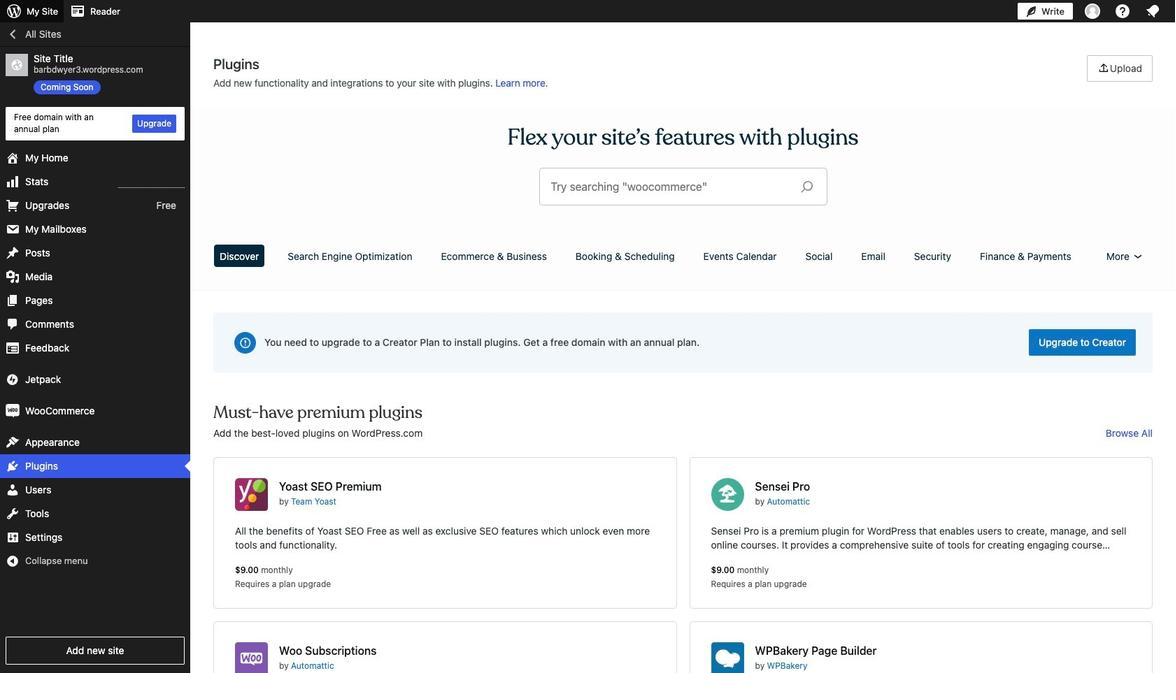 Task type: locate. For each thing, give the bounding box(es) containing it.
open search image
[[790, 177, 825, 197]]

None search field
[[540, 169, 827, 205]]

plugin icon image
[[235, 479, 268, 511], [711, 479, 744, 511], [235, 643, 268, 674], [711, 643, 744, 674]]

img image
[[6, 373, 20, 387], [6, 404, 20, 418]]

0 vertical spatial img image
[[6, 373, 20, 387]]

main content
[[208, 55, 1158, 674]]

1 vertical spatial img image
[[6, 404, 20, 418]]



Task type: vqa. For each thing, say whether or not it's contained in the screenshot.
3rd list item
no



Task type: describe. For each thing, give the bounding box(es) containing it.
manage your notifications image
[[1145, 3, 1161, 20]]

highest hourly views 0 image
[[118, 179, 185, 188]]

my profile image
[[1085, 3, 1101, 19]]

1 img image from the top
[[6, 373, 20, 387]]

help image
[[1115, 3, 1131, 20]]

Search search field
[[551, 169, 790, 205]]

2 img image from the top
[[6, 404, 20, 418]]



